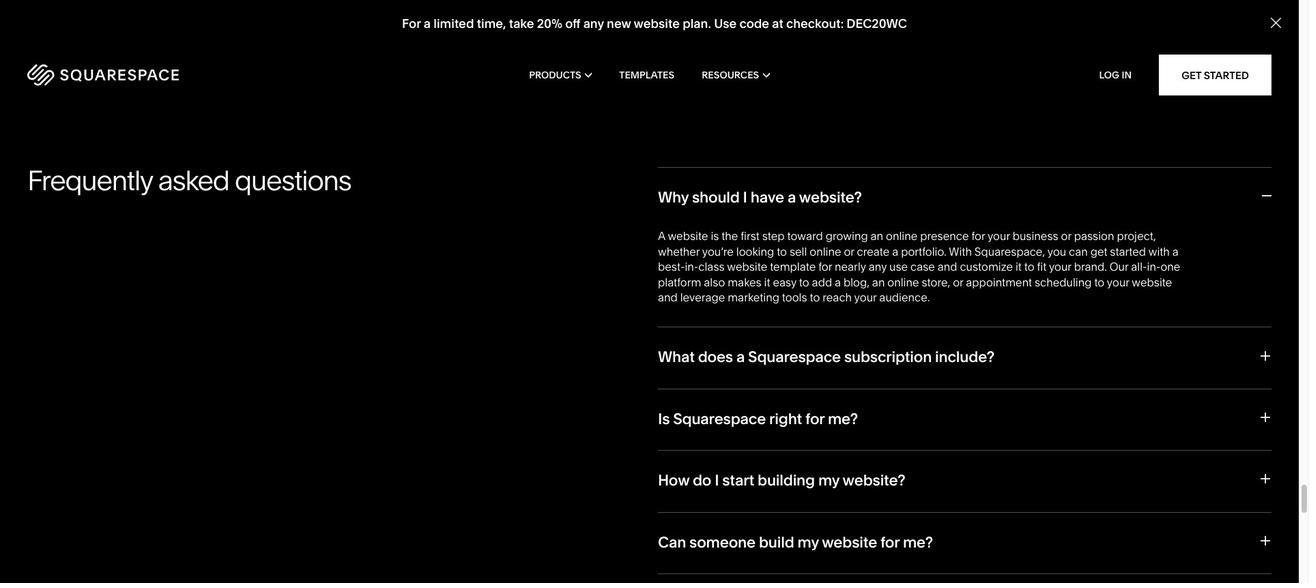 Task type: describe. For each thing, give the bounding box(es) containing it.
for inside can someone build my website for me? dropdown button
[[881, 534, 900, 552]]

started
[[1111, 245, 1147, 259]]

use
[[890, 260, 908, 274]]

you
[[1048, 245, 1067, 259]]

2 vertical spatial online
[[888, 276, 920, 289]]

with
[[949, 245, 972, 259]]

frequently asked questions
[[27, 164, 351, 197]]

log
[[1100, 69, 1120, 81]]

your down the our
[[1108, 276, 1130, 289]]

1 in- from the left
[[685, 260, 699, 274]]

squarespace,
[[975, 245, 1046, 259]]

with
[[1149, 245, 1170, 259]]

0 vertical spatial squarespace
[[749, 349, 841, 367]]

1 vertical spatial online
[[810, 245, 842, 259]]

my inside 'how do i start building my website?' dropdown button
[[819, 472, 840, 490]]

templates
[[620, 69, 675, 81]]

website? inside 'how do i start building my website?' dropdown button
[[843, 472, 906, 490]]

appointment
[[967, 276, 1033, 289]]

does
[[698, 349, 733, 367]]

can someone build my website for me?
[[658, 534, 934, 552]]

why should i have a website? button
[[658, 167, 1272, 229]]

store,
[[922, 276, 951, 289]]

fit
[[1038, 260, 1047, 274]]

whether
[[658, 245, 700, 259]]

your up scheduling
[[1050, 260, 1072, 274]]

why
[[658, 189, 689, 207]]

to left fit
[[1025, 260, 1035, 274]]

include?
[[936, 349, 995, 367]]

squarespace logo image
[[27, 64, 179, 86]]

time,
[[477, 16, 506, 32]]

how
[[658, 472, 690, 490]]

20%
[[537, 16, 563, 32]]

2 vertical spatial or
[[954, 276, 964, 289]]

resources
[[702, 69, 760, 81]]

i for do
[[715, 472, 719, 490]]

template
[[770, 260, 816, 274]]

a right for
[[424, 16, 431, 32]]

makes
[[728, 276, 762, 289]]

use
[[714, 16, 737, 32]]

leverage
[[681, 291, 726, 305]]

to left sell
[[777, 245, 787, 259]]

tools
[[783, 291, 808, 305]]

2 in- from the left
[[1148, 260, 1161, 274]]

log             in link
[[1100, 69, 1132, 81]]

one
[[1161, 260, 1181, 274]]

create
[[858, 245, 890, 259]]

for
[[402, 16, 421, 32]]

can someone build my website for me? button
[[658, 513, 1272, 574]]

add
[[812, 276, 833, 289]]

website inside dropdown button
[[822, 534, 878, 552]]

do
[[693, 472, 712, 490]]

can
[[658, 534, 687, 552]]

should
[[692, 189, 740, 207]]

how do i start building my website?
[[658, 472, 906, 490]]

frequently
[[27, 164, 152, 197]]

customize
[[961, 260, 1014, 274]]

all-
[[1132, 260, 1148, 274]]

0 vertical spatial online
[[886, 230, 918, 243]]

subscription
[[845, 349, 932, 367]]

also
[[704, 276, 725, 289]]

platform
[[658, 276, 702, 289]]

started
[[1205, 69, 1250, 82]]

templates link
[[620, 48, 675, 102]]

0 vertical spatial an
[[871, 230, 884, 243]]

get started link
[[1160, 55, 1272, 96]]

have
[[751, 189, 785, 207]]

blog,
[[844, 276, 870, 289]]

me? inside dropdown button
[[828, 410, 858, 429]]

you're
[[703, 245, 734, 259]]

off
[[566, 16, 581, 32]]

looking
[[737, 245, 775, 259]]

portfolio.
[[902, 245, 947, 259]]

best-
[[658, 260, 685, 274]]

passion
[[1075, 230, 1115, 243]]

0 vertical spatial or
[[1062, 230, 1072, 243]]

why should i have a website?
[[658, 189, 862, 207]]

build
[[759, 534, 795, 552]]

is squarespace right for me? button
[[658, 389, 1272, 451]]

for a limited time, take 20% off any new website plan. use code at checkout: dec20wc
[[402, 16, 908, 32]]

a website is the first step toward growing an online presence for your business or passion project, whether you're looking to sell online or create a portfolio. with squarespace, you can get started with a best-in-class website template for nearly any use case and customize it to fit your brand. our all-in-one platform also makes it easy to add a blog, an online store, or appointment scheduling to your website and leverage marketing tools to reach your audience.
[[658, 230, 1181, 305]]

questions
[[235, 164, 351, 197]]

scheduling
[[1035, 276, 1092, 289]]

checkout:
[[787, 16, 844, 32]]

a right does
[[737, 349, 745, 367]]

code
[[740, 16, 770, 32]]

a up the one
[[1173, 245, 1179, 259]]



Task type: vqa. For each thing, say whether or not it's contained in the screenshot.
'i' in the 'Why should I have a website?' 'DROPDOWN BUTTON'
yes



Task type: locate. For each thing, give the bounding box(es) containing it.
i inside 'how do i start building my website?' dropdown button
[[715, 472, 719, 490]]

1 vertical spatial i
[[715, 472, 719, 490]]

online up portfolio.
[[886, 230, 918, 243]]

plan.
[[683, 16, 711, 32]]

step
[[763, 230, 785, 243]]

any
[[584, 16, 604, 32], [869, 260, 887, 274]]

our
[[1110, 260, 1129, 274]]

website?
[[800, 189, 862, 207], [843, 472, 906, 490]]

an
[[871, 230, 884, 243], [873, 276, 885, 289]]

my inside can someone build my website for me? dropdown button
[[798, 534, 819, 552]]

1 vertical spatial or
[[844, 245, 855, 259]]

take
[[509, 16, 534, 32]]

for inside is squarespace right for me? dropdown button
[[806, 410, 825, 429]]

0 vertical spatial i
[[743, 189, 748, 207]]

1 horizontal spatial i
[[743, 189, 748, 207]]

reach
[[823, 291, 852, 305]]

to down "add"
[[810, 291, 820, 305]]

i left have at the right of page
[[743, 189, 748, 207]]

0 horizontal spatial any
[[584, 16, 604, 32]]

i right do
[[715, 472, 719, 490]]

website
[[634, 16, 680, 32], [668, 230, 709, 243], [727, 260, 768, 274], [1133, 276, 1173, 289], [822, 534, 878, 552]]

is squarespace right for me?
[[658, 410, 858, 429]]

1 horizontal spatial or
[[954, 276, 964, 289]]

i inside why should i have a website? dropdown button
[[743, 189, 748, 207]]

0 vertical spatial it
[[1016, 260, 1022, 274]]

an right the blog,
[[873, 276, 885, 289]]

right
[[770, 410, 803, 429]]

1 horizontal spatial in-
[[1148, 260, 1161, 274]]

i
[[743, 189, 748, 207], [715, 472, 719, 490]]

start
[[723, 472, 755, 490]]

or up you
[[1062, 230, 1072, 243]]

someone
[[690, 534, 756, 552]]

can
[[1070, 245, 1088, 259]]

what
[[658, 349, 695, 367]]

is
[[658, 410, 670, 429]]

1 vertical spatial and
[[658, 291, 678, 305]]

online up the audience.
[[888, 276, 920, 289]]

presence
[[921, 230, 969, 243]]

what does a squarespace subscription include?
[[658, 349, 995, 367]]

squarespace logo link
[[27, 64, 276, 86]]

your down the blog,
[[855, 291, 877, 305]]

any inside the a website is the first step toward growing an online presence for your business or passion project, whether you're looking to sell online or create a portfolio. with squarespace, you can get started with a best-in-class website template for nearly any use case and customize it to fit your brand. our all-in-one platform also makes it easy to add a blog, an online store, or appointment scheduling to your website and leverage marketing tools to reach your audience.
[[869, 260, 887, 274]]

growing
[[826, 230, 869, 243]]

easy
[[773, 276, 797, 289]]

first
[[741, 230, 760, 243]]

at
[[773, 16, 784, 32]]

how do i start building my website? button
[[658, 451, 1272, 513]]

squarespace down tools
[[749, 349, 841, 367]]

business
[[1013, 230, 1059, 243]]

0 vertical spatial and
[[938, 260, 958, 274]]

0 vertical spatial me?
[[828, 410, 858, 429]]

in- down with at the right
[[1148, 260, 1161, 274]]

a up reach at the right of the page
[[835, 276, 841, 289]]

class
[[699, 260, 725, 274]]

your up squarespace,
[[988, 230, 1011, 243]]

or up nearly
[[844, 245, 855, 259]]

0 horizontal spatial in-
[[685, 260, 699, 274]]

to down brand. on the top of page
[[1095, 276, 1105, 289]]

audience.
[[880, 291, 930, 305]]

a up use
[[893, 245, 899, 259]]

0 vertical spatial my
[[819, 472, 840, 490]]

a
[[424, 16, 431, 32], [788, 189, 797, 207], [893, 245, 899, 259], [1173, 245, 1179, 259], [835, 276, 841, 289], [737, 349, 745, 367]]

what does a squarespace subscription include? button
[[658, 327, 1272, 389]]

in- up platform
[[685, 260, 699, 274]]

0 vertical spatial any
[[584, 16, 604, 32]]

it down squarespace,
[[1016, 260, 1022, 274]]

my right build
[[798, 534, 819, 552]]

brand.
[[1075, 260, 1108, 274]]

1 horizontal spatial it
[[1016, 260, 1022, 274]]

to
[[777, 245, 787, 259], [1025, 260, 1035, 274], [800, 276, 810, 289], [1095, 276, 1105, 289], [810, 291, 820, 305]]

1 vertical spatial me?
[[903, 534, 934, 552]]

1 vertical spatial squarespace
[[674, 410, 766, 429]]

get
[[1091, 245, 1108, 259]]

1 vertical spatial website?
[[843, 472, 906, 490]]

it left easy
[[765, 276, 771, 289]]

a right have at the right of page
[[788, 189, 797, 207]]

your
[[988, 230, 1011, 243], [1050, 260, 1072, 274], [1108, 276, 1130, 289], [855, 291, 877, 305]]

and up store,
[[938, 260, 958, 274]]

project,
[[1118, 230, 1157, 243]]

1 horizontal spatial me?
[[903, 534, 934, 552]]

resources button
[[702, 48, 770, 102]]

any down create
[[869, 260, 887, 274]]

1 horizontal spatial any
[[869, 260, 887, 274]]

me? inside dropdown button
[[903, 534, 934, 552]]

online down toward
[[810, 245, 842, 259]]

asked
[[158, 164, 229, 197]]

an up create
[[871, 230, 884, 243]]

get
[[1182, 69, 1202, 82]]

a
[[658, 230, 666, 243]]

and
[[938, 260, 958, 274], [658, 291, 678, 305]]

nearly
[[835, 260, 867, 274]]

new
[[607, 16, 631, 32]]

case
[[911, 260, 936, 274]]

it
[[1016, 260, 1022, 274], [765, 276, 771, 289]]

for
[[972, 230, 986, 243], [819, 260, 833, 274], [806, 410, 825, 429], [881, 534, 900, 552]]

0 horizontal spatial or
[[844, 245, 855, 259]]

products button
[[529, 48, 592, 102]]

0 horizontal spatial and
[[658, 291, 678, 305]]

or
[[1062, 230, 1072, 243], [844, 245, 855, 259], [954, 276, 964, 289]]

1 vertical spatial an
[[873, 276, 885, 289]]

1 vertical spatial any
[[869, 260, 887, 274]]

2 horizontal spatial or
[[1062, 230, 1072, 243]]

website? inside why should i have a website? dropdown button
[[800, 189, 862, 207]]

log             in
[[1100, 69, 1132, 81]]

0 horizontal spatial it
[[765, 276, 771, 289]]

my right building
[[819, 472, 840, 490]]

squarespace right the is
[[674, 410, 766, 429]]

0 horizontal spatial i
[[715, 472, 719, 490]]

0 horizontal spatial me?
[[828, 410, 858, 429]]

limited
[[434, 16, 474, 32]]

products
[[529, 69, 582, 81]]

squarespace
[[749, 349, 841, 367], [674, 410, 766, 429]]

1 vertical spatial my
[[798, 534, 819, 552]]

toward
[[788, 230, 823, 243]]

any right off
[[584, 16, 604, 32]]

in-
[[685, 260, 699, 274], [1148, 260, 1161, 274]]

to left "add"
[[800, 276, 810, 289]]

marketing
[[728, 291, 780, 305]]

the
[[722, 230, 739, 243]]

or right store,
[[954, 276, 964, 289]]

1 horizontal spatial and
[[938, 260, 958, 274]]

in
[[1122, 69, 1132, 81]]

0 vertical spatial website?
[[800, 189, 862, 207]]

i for should
[[743, 189, 748, 207]]

1 vertical spatial it
[[765, 276, 771, 289]]

building
[[758, 472, 815, 490]]

sell
[[790, 245, 808, 259]]

and down platform
[[658, 291, 678, 305]]



